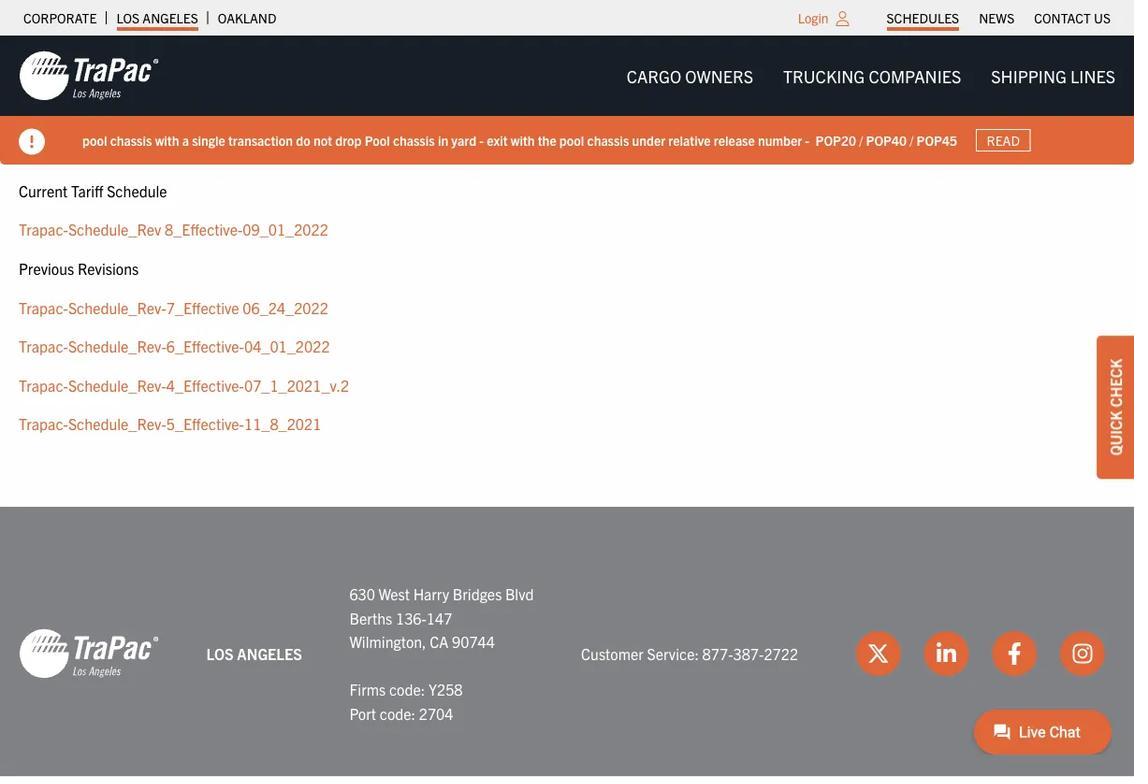 Task type: describe. For each thing, give the bounding box(es) containing it.
trapac- for trapac-schedule_rev-5_effective-11_8_2021
[[19, 415, 68, 433]]

oakland
[[218, 9, 277, 26]]

under
[[632, 132, 665, 148]]

trapac-schedule_rev-4_effective-07_1_2021_v.2 link
[[19, 376, 349, 394]]

0 horizontal spatial los
[[116, 9, 140, 26]]

port
[[349, 704, 376, 723]]

light image
[[836, 11, 849, 26]]

in
[[438, 132, 448, 148]]

shipping
[[991, 65, 1067, 86]]

customer service: 877-387-2722
[[581, 644, 798, 663]]

read link
[[976, 129, 1031, 152]]

1 los angeles image from the top
[[19, 50, 159, 102]]

drop
[[335, 132, 362, 148]]

2 with from the left
[[511, 132, 535, 148]]

schedule_rev
[[68, 220, 161, 239]]

bridges
[[453, 585, 502, 603]]

login
[[798, 9, 829, 26]]

wilmington,
[[349, 632, 426, 651]]

2 chassis from the left
[[393, 132, 435, 148]]

previous revisions
[[19, 259, 139, 278]]

630
[[349, 585, 375, 603]]

owners
[[685, 65, 753, 86]]

trapac-schedule_rev-5_effective-11_8_2021 link
[[19, 415, 321, 433]]

firms
[[349, 680, 386, 699]]

1 - from the left
[[479, 132, 484, 148]]

09_01_2022
[[243, 220, 328, 239]]

90744
[[452, 632, 495, 651]]

contact us link
[[1034, 5, 1111, 31]]

yard
[[451, 132, 476, 148]]

trapac- for trapac-schedule_rev-6_effective-04_01_2022
[[19, 337, 68, 355]]

1 vertical spatial code:
[[380, 704, 416, 723]]

schedule_rev- for 7_effective
[[68, 298, 166, 317]]

quick check link
[[1097, 336, 1134, 479]]

harry
[[413, 585, 449, 603]]

7_effective
[[166, 298, 239, 317]]

5_effective-
[[166, 415, 244, 433]]

07_1_2021_v.2
[[244, 376, 349, 394]]

trucking
[[783, 65, 865, 86]]

do
[[296, 132, 310, 148]]

pop20
[[816, 132, 856, 148]]

news link
[[979, 5, 1015, 31]]

trapac-schedule_rev 8_effective-09_01_2022 link
[[19, 220, 328, 239]]

1 pool from the left
[[82, 132, 107, 148]]

news
[[979, 9, 1015, 26]]

trapac-schedule_rev-7_effective 06_24_2022 link
[[19, 298, 328, 317]]

schedules link
[[887, 5, 959, 31]]

number
[[758, 132, 802, 148]]

current tariff schedule
[[19, 181, 167, 200]]

trapac- for trapac-schedule_rev 8_effective-09_01_2022
[[19, 220, 68, 239]]

pop45
[[917, 132, 957, 148]]

pop40
[[866, 132, 907, 148]]

1 horizontal spatial los angeles
[[206, 644, 302, 663]]

y258
[[429, 680, 463, 699]]

menu bar containing cargo owners
[[612, 57, 1130, 95]]

136-
[[396, 609, 427, 627]]

2 / from the left
[[910, 132, 914, 148]]

trapac-schedule_rev-7_effective 06_24_2022
[[19, 298, 328, 317]]

2 los angeles image from the top
[[19, 628, 159, 680]]

los inside footer
[[206, 644, 234, 663]]

berths
[[349, 609, 392, 627]]

contact
[[1034, 9, 1091, 26]]

schedule_rev- for 6_effective-
[[68, 337, 166, 355]]

quick check
[[1106, 359, 1125, 456]]

banner containing cargo owners
[[0, 36, 1134, 165]]

los angeles link
[[116, 5, 198, 31]]

1 chassis from the left
[[110, 132, 152, 148]]

tariff
[[71, 181, 103, 200]]

schedule_rev- for 5_effective-
[[68, 415, 166, 433]]

0 vertical spatial los angeles
[[116, 9, 198, 26]]

lines
[[1071, 65, 1116, 86]]

1 / from the left
[[859, 132, 863, 148]]

contact us
[[1034, 9, 1111, 26]]

shipping lines
[[991, 65, 1116, 86]]



Task type: vqa. For each thing, say whether or not it's contained in the screenshot.
second the "3"
no



Task type: locate. For each thing, give the bounding box(es) containing it.
2 trapac- from the top
[[19, 298, 68, 317]]

oakland link
[[218, 5, 277, 31]]

0 horizontal spatial angeles
[[143, 9, 198, 26]]

trapac-schedule_rev-4_effective-07_1_2021_v.2
[[19, 376, 349, 394]]

0 vertical spatial los angeles image
[[19, 50, 159, 102]]

schedule_rev- up trapac-schedule_rev-5_effective-11_8_2021 at bottom left
[[68, 376, 166, 394]]

chassis left under
[[587, 132, 629, 148]]

trapac- for trapac-schedule_rev-7_effective 06_24_2022
[[19, 298, 68, 317]]

pool chassis with a single transaction  do not drop pool chassis in yard -  exit with the pool chassis under relative release number -  pop20 / pop40 / pop45
[[82, 132, 957, 148]]

5 trapac- from the top
[[19, 415, 68, 433]]

corporate link
[[23, 5, 97, 31]]

trapac-schedule_rev-6_effective-04_01_2022
[[19, 337, 330, 355]]

banner
[[0, 36, 1134, 165]]

387-
[[733, 644, 764, 663]]

- right number
[[805, 132, 810, 148]]

the
[[538, 132, 556, 148]]

login link
[[798, 9, 829, 26]]

shipping lines link
[[976, 57, 1130, 95]]

0 horizontal spatial -
[[479, 132, 484, 148]]

630 west harry bridges blvd berths 136-147 wilmington, ca 90744
[[349, 585, 534, 651]]

1 schedule_rev- from the top
[[68, 298, 166, 317]]

menu bar down light icon
[[612, 57, 1130, 95]]

pool
[[82, 132, 107, 148], [559, 132, 584, 148]]

1 vertical spatial angeles
[[237, 644, 302, 663]]

1 horizontal spatial with
[[511, 132, 535, 148]]

06_24_2022
[[243, 298, 328, 317]]

firms code:  y258 port code:  2704
[[349, 680, 463, 723]]

2704
[[419, 704, 453, 723]]

angeles
[[143, 9, 198, 26], [237, 644, 302, 663]]

trucking companies link
[[768, 57, 976, 95]]

/
[[859, 132, 863, 148], [910, 132, 914, 148]]

companies
[[869, 65, 961, 86]]

los
[[116, 9, 140, 26], [206, 644, 234, 663]]

code:
[[389, 680, 425, 699], [380, 704, 416, 723]]

west
[[379, 585, 410, 603]]

read
[[987, 132, 1020, 149]]

exit
[[487, 132, 508, 148]]

1 vertical spatial menu bar
[[612, 57, 1130, 95]]

2722
[[764, 644, 798, 663]]

0 horizontal spatial with
[[155, 132, 179, 148]]

trapac- for trapac-schedule_rev-4_effective-07_1_2021_v.2
[[19, 376, 68, 394]]

0 horizontal spatial los angeles
[[116, 9, 198, 26]]

not
[[313, 132, 332, 148]]

code: right port
[[380, 704, 416, 723]]

schedule_rev- for 4_effective-
[[68, 376, 166, 394]]

877-
[[702, 644, 733, 663]]

1 vertical spatial los
[[206, 644, 234, 663]]

schedule_rev- down trapac-schedule_rev-4_effective-07_1_2021_v.2
[[68, 415, 166, 433]]

2 - from the left
[[805, 132, 810, 148]]

1 vertical spatial los angeles
[[206, 644, 302, 663]]

1 horizontal spatial angeles
[[237, 644, 302, 663]]

with left a
[[155, 132, 179, 148]]

0 horizontal spatial chassis
[[110, 132, 152, 148]]

1 horizontal spatial -
[[805, 132, 810, 148]]

04_01_2022
[[244, 337, 330, 355]]

current
[[19, 181, 68, 200]]

trapac-
[[19, 220, 68, 239], [19, 298, 68, 317], [19, 337, 68, 355], [19, 376, 68, 394], [19, 415, 68, 433]]

4_effective-
[[166, 376, 244, 394]]

ca
[[430, 632, 449, 651]]

1 trapac- from the top
[[19, 220, 68, 239]]

footer
[[0, 507, 1134, 778]]

schedules
[[887, 9, 959, 26]]

2 pool from the left
[[559, 132, 584, 148]]

release
[[714, 132, 755, 148]]

pool up current tariff schedule
[[82, 132, 107, 148]]

0 vertical spatial los
[[116, 9, 140, 26]]

4 trapac- from the top
[[19, 376, 68, 394]]

menu bar up shipping
[[877, 5, 1121, 31]]

schedule_rev- down revisions
[[68, 298, 166, 317]]

6_effective-
[[166, 337, 244, 355]]

3 trapac- from the top
[[19, 337, 68, 355]]

/ left "pop45"
[[910, 132, 914, 148]]

0 horizontal spatial pool
[[82, 132, 107, 148]]

a
[[182, 132, 189, 148]]

3 schedule_rev- from the top
[[68, 376, 166, 394]]

single
[[192, 132, 225, 148]]

chassis up schedule
[[110, 132, 152, 148]]

1 horizontal spatial los
[[206, 644, 234, 663]]

trucking companies
[[783, 65, 961, 86]]

trapac-schedule_rev-5_effective-11_8_2021
[[19, 415, 321, 433]]

solid image
[[19, 129, 45, 155]]

2 horizontal spatial chassis
[[587, 132, 629, 148]]

schedule_rev- down 'trapac-schedule_rev-7_effective 06_24_2022'
[[68, 337, 166, 355]]

schedule
[[107, 181, 167, 200]]

4 schedule_rev- from the top
[[68, 415, 166, 433]]

1 with from the left
[[155, 132, 179, 148]]

main content containing current tariff schedule
[[0, 179, 1134, 451]]

pool right the
[[559, 132, 584, 148]]

1 horizontal spatial pool
[[559, 132, 584, 148]]

quick
[[1106, 411, 1125, 456]]

service:
[[647, 644, 699, 663]]

revisions
[[78, 259, 139, 278]]

check
[[1106, 359, 1125, 408]]

us
[[1094, 9, 1111, 26]]

footer containing 630 west harry bridges blvd
[[0, 507, 1134, 778]]

/ right pop20
[[859, 132, 863, 148]]

menu bar containing schedules
[[877, 5, 1121, 31]]

147
[[427, 609, 452, 627]]

with
[[155, 132, 179, 148], [511, 132, 535, 148]]

-
[[479, 132, 484, 148], [805, 132, 810, 148]]

8_effective-
[[165, 220, 243, 239]]

- left exit
[[479, 132, 484, 148]]

0 vertical spatial code:
[[389, 680, 425, 699]]

previous
[[19, 259, 74, 278]]

blvd
[[505, 585, 534, 603]]

with left the
[[511, 132, 535, 148]]

1 vertical spatial los angeles image
[[19, 628, 159, 680]]

los angeles image
[[19, 50, 159, 102], [19, 628, 159, 680]]

0 vertical spatial menu bar
[[877, 5, 1121, 31]]

cargo
[[627, 65, 681, 86]]

transaction
[[228, 132, 293, 148]]

trapac-schedule_rev-6_effective-04_01_2022 link
[[19, 337, 330, 355]]

customer
[[581, 644, 644, 663]]

1 horizontal spatial chassis
[[393, 132, 435, 148]]

0 vertical spatial angeles
[[143, 9, 198, 26]]

main content
[[0, 179, 1134, 451]]

relative
[[668, 132, 711, 148]]

chassis left 'in'
[[393, 132, 435, 148]]

chassis
[[110, 132, 152, 148], [393, 132, 435, 148], [587, 132, 629, 148]]

2 schedule_rev- from the top
[[68, 337, 166, 355]]

corporate
[[23, 9, 97, 26]]

trapac-schedule_rev 8_effective-09_01_2022
[[19, 220, 328, 239]]

3 chassis from the left
[[587, 132, 629, 148]]

cargo owners link
[[612, 57, 768, 95]]

code: up 2704
[[389, 680, 425, 699]]

menu bar
[[877, 5, 1121, 31], [612, 57, 1130, 95]]

1 horizontal spatial /
[[910, 132, 914, 148]]

0 horizontal spatial /
[[859, 132, 863, 148]]

pool
[[365, 132, 390, 148]]

11_8_2021
[[244, 415, 321, 433]]



